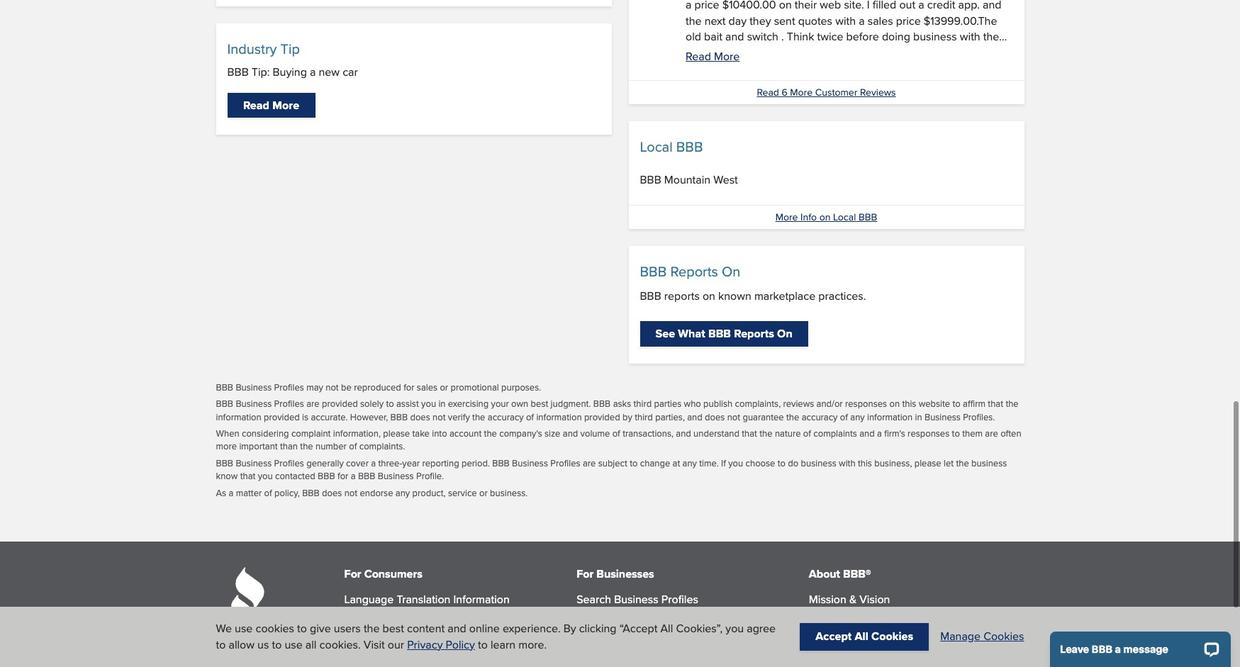 Task type: describe. For each thing, give the bounding box(es) containing it.
bbb®
[[843, 566, 871, 582]]

2 vertical spatial any
[[395, 487, 410, 499]]

information,
[[333, 427, 381, 440]]

take
[[412, 427, 430, 440]]

of left better at the right
[[934, 618, 943, 635]]

0 vertical spatial any
[[850, 410, 865, 423]]

buying
[[273, 64, 307, 80]]

search for a business link
[[344, 605, 451, 621]]

may
[[306, 380, 323, 393]]

a right cover
[[371, 457, 376, 470]]

1 vertical spatial on
[[777, 326, 793, 342]]

you up matter
[[258, 470, 273, 482]]

1 business from the left
[[801, 457, 836, 470]]

2 horizontal spatial does
[[705, 410, 725, 423]]

reports inside bbb reports on bbb reports on known marketplace practices.
[[670, 261, 718, 281]]

info
[[800, 210, 817, 224]]

review
[[379, 632, 415, 648]]

of up complaints in the right bottom of the page
[[840, 410, 848, 423]]

start
[[344, 632, 367, 648]]

reports
[[664, 288, 700, 304]]

local inside mission & vision directory of local bbbs international association of better business bureaus bbb institute for marketplace trust
[[870, 605, 896, 621]]

by
[[622, 410, 632, 423]]

2 accuracy from the left
[[802, 410, 838, 423]]

important
[[239, 440, 278, 453]]

solely
[[360, 397, 384, 410]]

0 vertical spatial on
[[819, 210, 831, 224]]

of right nature at the right bottom of the page
[[803, 427, 811, 440]]

more.
[[518, 636, 547, 653]]

let
[[944, 457, 954, 470]]

1 vertical spatial please
[[914, 457, 941, 470]]

international association of better business bureaus link
[[809, 618, 1024, 648]]

quote
[[374, 618, 405, 635]]

bbb inside search business profiles get accredited bbb eu privacy shield get your business listed
[[577, 618, 598, 635]]

to left affirm
[[953, 397, 961, 410]]

car
[[343, 64, 358, 80]]

transactions,
[[623, 427, 673, 440]]

of right volume
[[612, 427, 620, 440]]

a right start
[[370, 632, 376, 648]]

vision
[[860, 591, 890, 607]]

for consumers
[[344, 566, 422, 582]]

better
[[946, 618, 977, 635]]

not left be
[[326, 380, 339, 393]]

get a quote link
[[344, 618, 405, 635]]

1 accuracy from the left
[[488, 410, 524, 423]]

1 horizontal spatial read more link
[[685, 48, 1013, 64]]

bbb business profiles may not be reproduced for sales or promotional purposes. bbb business profiles are provided solely to assist you in exercising your own best judgment. bbb asks third parties who publish complaints, reviews and/or responses on this website to affirm that the information provided is accurate. however, bbb does not verify the accuracy of information provided by third parties, and does not guarantee the accuracy of any information in business profiles. when considering complaint information, please take into account the company's size and volume of transactions, and understand that the nature of complaints and a firm's responses to them are often more important than the number of complaints. bbb business profiles generally cover a three-year reporting period. bbb business profiles are subject to change at any time. if you choose to do business with this business, please let the business know that you contacted bbb for a bbb business profile. as a matter of policy, bbb does not endorse any product, service or business.
[[216, 380, 1021, 499]]

search business profiles link
[[577, 591, 698, 607]]

for for for consumers
[[344, 566, 361, 582]]

publish
[[703, 397, 733, 410]]

give
[[310, 621, 331, 637]]

read 6 more customer reviews
[[757, 85, 896, 99]]

cookies.
[[319, 636, 361, 653]]

accredited
[[597, 605, 651, 621]]

all inside we use cookies to give users the best content and online experience. by clicking "accept all cookies", you agree to allow us to use all cookies. visit our
[[660, 621, 673, 637]]

mountain
[[664, 171, 710, 188]]

bbb reports on bbb reports on known marketplace practices.
[[640, 261, 866, 304]]

third right asks
[[633, 397, 652, 410]]

all
[[305, 636, 317, 653]]

more info on local bbb
[[775, 210, 877, 224]]

profiles up contacted
[[274, 457, 304, 470]]

a up visit
[[365, 618, 371, 635]]

three-
[[378, 457, 402, 470]]

agree
[[747, 621, 776, 637]]

0 horizontal spatial use
[[235, 621, 253, 637]]

0 horizontal spatial provided
[[264, 410, 300, 423]]

and right the size at left bottom
[[563, 427, 578, 440]]

privacy policy to learn more.
[[407, 636, 547, 653]]

and down the who
[[687, 410, 702, 423]]

for for for businesses
[[577, 566, 594, 582]]

known
[[718, 288, 751, 304]]

accept all cookies
[[816, 628, 913, 645]]

best inside bbb business profiles may not be reproduced for sales or promotional purposes. bbb business profiles are provided solely to assist you in exercising your own best judgment. bbb asks third parties who publish complaints, reviews and/or responses on this website to affirm that the information provided is accurate. however, bbb does not verify the accuracy of information provided by third parties, and does not guarantee the accuracy of any information in business profiles. when considering complaint information, please take into account the company's size and volume of transactions, and understand that the nature of complaints and a firm's responses to them are often more important than the number of complaints. bbb business profiles generally cover a three-year reporting period. bbb business profiles are subject to change at any time. if you choose to do business with this business, please let the business know that you contacted bbb for a bbb business profile. as a matter of policy, bbb does not endorse any product, service or business.
[[531, 397, 548, 410]]

complaint
[[374, 645, 424, 662]]

2 business from the left
[[971, 457, 1007, 470]]

all inside accept all cookies button
[[855, 628, 868, 645]]

with
[[839, 457, 855, 470]]

6
[[782, 85, 787, 99]]

&
[[849, 591, 857, 607]]

business.
[[490, 487, 528, 499]]

industry
[[227, 38, 277, 59]]

to left learn
[[478, 636, 488, 653]]

for inside mission & vision directory of local bbbs international association of better business bureaus bbb institute for marketplace trust
[[876, 645, 889, 662]]

assist
[[396, 397, 419, 410]]

local bbb
[[640, 136, 703, 157]]

than
[[280, 440, 298, 453]]

clicking
[[579, 621, 616, 637]]

accept all cookies button
[[800, 623, 929, 651]]

know
[[216, 470, 238, 482]]

affirm
[[963, 397, 986, 410]]

for consumers link
[[344, 566, 422, 582]]

manage
[[940, 628, 981, 645]]

to right subject
[[630, 457, 638, 470]]

into
[[432, 427, 447, 440]]

association
[[874, 618, 931, 635]]

parties
[[654, 397, 682, 410]]

judgment.
[[551, 397, 591, 410]]

number
[[316, 440, 347, 453]]

west
[[713, 171, 738, 188]]

industry tip bbb tip: buying a new car
[[227, 38, 358, 80]]

directory
[[809, 605, 854, 621]]

new
[[319, 64, 340, 80]]

practices.
[[818, 288, 866, 304]]

to left give
[[297, 621, 307, 637]]

to left allow
[[216, 636, 226, 653]]

our
[[388, 636, 404, 653]]

allow
[[229, 636, 255, 653]]

website
[[919, 397, 950, 410]]

complaints.
[[359, 440, 405, 453]]

see what bbb reports on
[[655, 326, 793, 342]]

of left policy,
[[264, 487, 272, 499]]

1 vertical spatial responses
[[908, 427, 949, 440]]

account
[[449, 427, 482, 440]]

bbb eu privacy shield link
[[577, 618, 688, 635]]

size
[[545, 427, 560, 440]]

bbb inside 'industry tip bbb tip: buying a new car'
[[227, 64, 249, 80]]

you down sales
[[421, 397, 436, 410]]

who
[[684, 397, 701, 410]]

product,
[[412, 487, 446, 499]]

them
[[962, 427, 983, 440]]

profiles up is
[[274, 397, 304, 410]]

not up into
[[433, 410, 446, 423]]

parties,
[[655, 410, 685, 423]]

0 horizontal spatial read more link
[[227, 93, 315, 118]]

volume
[[580, 427, 610, 440]]

a down cover
[[351, 470, 356, 482]]

third right by
[[635, 410, 653, 423]]

0 vertical spatial that
[[988, 397, 1003, 410]]

translation
[[397, 591, 450, 607]]

of down own
[[526, 410, 534, 423]]

not left endorse
[[344, 487, 357, 499]]

about bbb®
[[809, 566, 871, 582]]

to left assist on the left of page
[[386, 397, 394, 410]]

online
[[469, 621, 500, 637]]

language translation information link
[[344, 591, 510, 607]]

a right as
[[229, 487, 233, 499]]

eu
[[601, 618, 615, 635]]

the inside we use cookies to give users the best content and online experience. by clicking "accept all cookies", you agree to allow us to use all cookies. visit our
[[364, 621, 380, 637]]

1 cookies from the left
[[871, 628, 913, 645]]

1 vertical spatial that
[[742, 427, 757, 440]]



Task type: vqa. For each thing, say whether or not it's contained in the screenshot.
BBB Institute for Marketplace Trust "link"
yes



Task type: locate. For each thing, give the bounding box(es) containing it.
0 horizontal spatial read
[[243, 97, 269, 113]]

is
[[302, 410, 308, 423]]

1 horizontal spatial use
[[285, 636, 303, 653]]

0 horizontal spatial local
[[640, 136, 673, 157]]

1 horizontal spatial or
[[479, 487, 488, 499]]

and inside we use cookies to give users the best content and online experience. by clicking "accept all cookies", you agree to allow us to use all cookies. visit our
[[448, 621, 466, 637]]

to right us
[[272, 636, 282, 653]]

on up firm's
[[889, 397, 900, 410]]

0 horizontal spatial are
[[306, 397, 319, 410]]

by
[[563, 621, 576, 637]]

does
[[410, 410, 430, 423], [705, 410, 725, 423], [322, 487, 342, 499]]

0 vertical spatial read more
[[685, 48, 739, 64]]

2 horizontal spatial that
[[988, 397, 1003, 410]]

1 horizontal spatial information
[[536, 410, 582, 423]]

contacted
[[275, 470, 315, 482]]

for up 'review'
[[382, 605, 395, 621]]

0 horizontal spatial on
[[703, 288, 715, 304]]

firm's
[[884, 427, 905, 440]]

1 horizontal spatial this
[[902, 397, 916, 410]]

0 horizontal spatial cookies
[[871, 628, 913, 645]]

file
[[344, 645, 362, 662]]

or right sales
[[440, 380, 448, 393]]

read more for read more link to the right
[[685, 48, 739, 64]]

policy,
[[274, 487, 300, 499]]

1 vertical spatial on
[[703, 288, 715, 304]]

any up complaints in the right bottom of the page
[[850, 410, 865, 423]]

use
[[235, 621, 253, 637], [285, 636, 303, 653]]

business inside mission & vision directory of local bbbs international association of better business bureaus bbb institute for marketplace trust
[[980, 618, 1024, 635]]

local right info
[[833, 210, 856, 224]]

cookies up bbb institute for marketplace trust link
[[871, 628, 913, 645]]

0 horizontal spatial best
[[383, 621, 404, 637]]

customer
[[815, 85, 857, 99]]

business right do
[[801, 457, 836, 470]]

for down accept all cookies
[[876, 645, 889, 662]]

provided up the considering
[[264, 410, 300, 423]]

0 horizontal spatial all
[[660, 621, 673, 637]]

or right 'service'
[[479, 487, 488, 499]]

the
[[1006, 397, 1019, 410], [472, 410, 485, 423], [786, 410, 799, 423], [484, 427, 497, 440], [759, 427, 772, 440], [300, 440, 313, 453], [956, 457, 969, 470], [364, 621, 380, 637]]

2 for from the left
[[577, 566, 594, 582]]

business inside language translation information search for a business get a quote start a review file a complaint
[[407, 605, 451, 621]]

cookies",
[[676, 621, 723, 637]]

search inside language translation information search for a business get a quote start a review file a complaint
[[344, 605, 379, 621]]

institute
[[833, 645, 873, 662]]

1 horizontal spatial privacy
[[618, 618, 654, 635]]

about
[[809, 566, 840, 582]]

bbb image
[[216, 567, 276, 667]]

bbbs
[[899, 605, 925, 621]]

1 information from the left
[[216, 410, 261, 423]]

on up the known
[[722, 261, 740, 281]]

for up assist on the left of page
[[404, 380, 414, 393]]

on inside bbb reports on bbb reports on known marketplace practices.
[[703, 288, 715, 304]]

business,
[[874, 457, 912, 470]]

please
[[383, 427, 410, 440], [914, 457, 941, 470]]

a right file on the bottom of the page
[[365, 645, 371, 662]]

0 vertical spatial or
[[440, 380, 448, 393]]

guarantee
[[743, 410, 784, 423]]

0 horizontal spatial responses
[[845, 397, 887, 410]]

trust
[[956, 645, 980, 662]]

search inside search business profiles get accredited bbb eu privacy shield get your business listed
[[577, 591, 611, 607]]

accuracy down your
[[488, 410, 524, 423]]

1 vertical spatial read more
[[243, 97, 299, 113]]

any right the at
[[682, 457, 697, 470]]

you
[[421, 397, 436, 410], [728, 457, 743, 470], [258, 470, 273, 482], [725, 621, 744, 637]]

0 vertical spatial reports
[[670, 261, 718, 281]]

exercising
[[448, 397, 489, 410]]

0 horizontal spatial any
[[395, 487, 410, 499]]

not
[[326, 380, 339, 393], [433, 410, 446, 423], [727, 410, 740, 423], [344, 487, 357, 499]]

0 horizontal spatial read more
[[243, 97, 299, 113]]

please up complaints.
[[383, 427, 410, 440]]

0 horizontal spatial that
[[240, 470, 255, 482]]

not down the publish
[[727, 410, 740, 423]]

on inside bbb reports on bbb reports on known marketplace practices.
[[722, 261, 740, 281]]

marketplace
[[892, 645, 953, 662]]

and/or
[[816, 397, 843, 410]]

on left the known
[[703, 288, 715, 304]]

1 vertical spatial or
[[479, 487, 488, 499]]

listed
[[670, 632, 699, 648]]

1 horizontal spatial business
[[971, 457, 1007, 470]]

information down judgment.
[[536, 410, 582, 423]]

1 horizontal spatial read
[[685, 48, 711, 64]]

2 horizontal spatial information
[[867, 410, 913, 423]]

service
[[448, 487, 477, 499]]

international
[[809, 618, 871, 635]]

on right info
[[819, 210, 831, 224]]

of down information,
[[349, 440, 357, 453]]

1 horizontal spatial on
[[777, 326, 793, 342]]

2 information from the left
[[536, 410, 582, 423]]

information up firm's
[[867, 410, 913, 423]]

that up profiles.
[[988, 397, 1003, 410]]

0 horizontal spatial this
[[858, 457, 872, 470]]

1 horizontal spatial responses
[[908, 427, 949, 440]]

1 vertical spatial privacy
[[407, 636, 443, 653]]

2 horizontal spatial local
[[870, 605, 896, 621]]

2 horizontal spatial any
[[850, 410, 865, 423]]

1 vertical spatial read more link
[[227, 93, 315, 118]]

marketplace
[[754, 288, 815, 304]]

1 horizontal spatial are
[[583, 457, 596, 470]]

read more link down tip:
[[227, 93, 315, 118]]

please left let on the bottom right of the page
[[914, 457, 941, 470]]

in
[[438, 397, 446, 410], [915, 410, 922, 423]]

1 horizontal spatial cookies
[[983, 628, 1024, 645]]

that up matter
[[240, 470, 255, 482]]

business down them
[[971, 457, 1007, 470]]

reproduced
[[354, 380, 401, 393]]

search up start
[[344, 605, 379, 621]]

to left them
[[952, 427, 960, 440]]

best inside we use cookies to give users the best content and online experience. by clicking "accept all cookies", you agree to allow us to use all cookies. visit our
[[383, 621, 404, 637]]

1 horizontal spatial for
[[577, 566, 594, 582]]

a left new
[[310, 64, 316, 80]]

company's
[[499, 427, 542, 440]]

get your business listed link
[[577, 632, 699, 648]]

0 horizontal spatial privacy
[[407, 636, 443, 653]]

1 horizontal spatial reports
[[734, 326, 774, 342]]

0 horizontal spatial does
[[322, 487, 342, 499]]

use right we
[[235, 621, 253, 637]]

are up is
[[306, 397, 319, 410]]

you inside we use cookies to give users the best content and online experience. by clicking "accept all cookies", you agree to allow us to use all cookies. visit our
[[725, 621, 744, 637]]

profiles down the size at left bottom
[[550, 457, 580, 470]]

manage cookies button
[[940, 628, 1024, 645]]

1 horizontal spatial accuracy
[[802, 410, 838, 423]]

that down guarantee
[[742, 427, 757, 440]]

0 vertical spatial read more link
[[685, 48, 1013, 64]]

this left website
[[902, 397, 916, 410]]

privacy inside search business profiles get accredited bbb eu privacy shield get your business listed
[[618, 618, 654, 635]]

search up "clicking"
[[577, 591, 611, 607]]

provided up volume
[[584, 410, 620, 423]]

a up 'review'
[[398, 605, 404, 621]]

read 6 more customer reviews link
[[757, 85, 896, 99]]

responses right and/or
[[845, 397, 887, 410]]

a inside 'industry tip bbb tip: buying a new car'
[[310, 64, 316, 80]]

a
[[310, 64, 316, 80], [877, 427, 882, 440], [371, 457, 376, 470], [351, 470, 356, 482], [229, 487, 233, 499], [398, 605, 404, 621], [365, 618, 371, 635], [370, 632, 376, 648], [365, 645, 371, 662]]

on
[[722, 261, 740, 281], [777, 326, 793, 342]]

reports up reports
[[670, 261, 718, 281]]

you left agree
[[725, 621, 744, 637]]

2 horizontal spatial provided
[[584, 410, 620, 423]]

year
[[402, 457, 420, 470]]

1 horizontal spatial local
[[833, 210, 856, 224]]

consumers
[[364, 566, 422, 582]]

provided
[[322, 397, 358, 410], [264, 410, 300, 423], [584, 410, 620, 423]]

to left do
[[778, 457, 786, 470]]

1 horizontal spatial on
[[819, 210, 831, 224]]

0 horizontal spatial please
[[383, 427, 410, 440]]

1 horizontal spatial best
[[531, 397, 548, 410]]

businesses
[[596, 566, 654, 582]]

profiles up the shield
[[661, 591, 698, 607]]

provided up accurate. on the bottom of page
[[322, 397, 358, 410]]

1 horizontal spatial any
[[682, 457, 697, 470]]

2 vertical spatial are
[[583, 457, 596, 470]]

reports down the known
[[734, 326, 774, 342]]

bureaus
[[809, 632, 850, 648]]

and left online
[[448, 621, 466, 637]]

profiles inside search business profiles get accredited bbb eu privacy shield get your business listed
[[661, 591, 698, 607]]

cookies right manage
[[983, 628, 1024, 645]]

0 horizontal spatial accuracy
[[488, 410, 524, 423]]

experience.
[[503, 621, 561, 637]]

3 information from the left
[[867, 410, 913, 423]]

0 horizontal spatial in
[[438, 397, 446, 410]]

2 cookies from the left
[[983, 628, 1024, 645]]

0 horizontal spatial reports
[[670, 261, 718, 281]]

profiles left 'may'
[[274, 380, 304, 393]]

does down generally
[[322, 487, 342, 499]]

complaint
[[291, 427, 331, 440]]

0 vertical spatial this
[[902, 397, 916, 410]]

does down the publish
[[705, 410, 725, 423]]

of right &
[[857, 605, 867, 621]]

bbb institute for marketplace trust link
[[809, 645, 980, 662]]

in down website
[[915, 410, 922, 423]]

1 vertical spatial reports
[[734, 326, 774, 342]]

1 vertical spatial are
[[985, 427, 998, 440]]

information
[[216, 410, 261, 423], [536, 410, 582, 423], [867, 410, 913, 423]]

on inside bbb business profiles may not be reproduced for sales or promotional purposes. bbb business profiles are provided solely to assist you in exercising your own best judgment. bbb asks third parties who publish complaints, reviews and/or responses on this website to affirm that the information provided is accurate. however, bbb does not verify the accuracy of information provided by third parties, and does not guarantee the accuracy of any information in business profiles. when considering complaint information, please take into account the company's size and volume of transactions, and understand that the nature of complaints and a firm's responses to them are often more important than the number of complaints. bbb business profiles generally cover a three-year reporting period. bbb business profiles are subject to change at any time. if you choose to do business with this business, please let the business know that you contacted bbb for a bbb business profile. as a matter of policy, bbb does not endorse any product, service or business.
[[889, 397, 900, 410]]

and left firm's
[[859, 427, 875, 440]]

0 horizontal spatial business
[[801, 457, 836, 470]]

2 horizontal spatial on
[[889, 397, 900, 410]]

for inside language translation information search for a business get a quote start a review file a complaint
[[382, 605, 395, 621]]

for down cover
[[337, 470, 348, 482]]

see what bbb reports on link
[[640, 321, 808, 346]]

accept
[[816, 628, 852, 645]]

1 horizontal spatial please
[[914, 457, 941, 470]]

0 vertical spatial on
[[722, 261, 740, 281]]

1 horizontal spatial search
[[577, 591, 611, 607]]

1 vertical spatial best
[[383, 621, 404, 637]]

2 horizontal spatial read
[[757, 85, 779, 99]]

any right endorse
[[395, 487, 410, 499]]

nature
[[775, 427, 801, 440]]

a left firm's
[[877, 427, 882, 440]]

promotional
[[451, 380, 499, 393]]

accuracy down and/or
[[802, 410, 838, 423]]

all up institute
[[855, 628, 868, 645]]

and down parties,
[[676, 427, 691, 440]]

1 vertical spatial local
[[833, 210, 856, 224]]

2 vertical spatial on
[[889, 397, 900, 410]]

2 vertical spatial that
[[240, 470, 255, 482]]

verify
[[448, 410, 470, 423]]

subject
[[598, 457, 627, 470]]

get inside language translation information search for a business get a quote start a review file a complaint
[[344, 618, 362, 635]]

0 vertical spatial are
[[306, 397, 319, 410]]

1 horizontal spatial read more
[[685, 48, 739, 64]]

1 horizontal spatial does
[[410, 410, 430, 423]]

1 horizontal spatial all
[[855, 628, 868, 645]]

on down marketplace
[[777, 326, 793, 342]]

asks
[[613, 397, 631, 410]]

1 for from the left
[[344, 566, 361, 582]]

business
[[236, 380, 272, 393], [236, 397, 272, 410], [924, 410, 961, 423], [236, 457, 272, 470], [512, 457, 548, 470], [378, 470, 414, 482], [614, 591, 658, 607], [407, 605, 451, 621], [980, 618, 1024, 635], [622, 632, 667, 648]]

for
[[344, 566, 361, 582], [577, 566, 594, 582]]

1 vertical spatial any
[[682, 457, 697, 470]]

does up take
[[410, 410, 430, 423]]

local left bbbs
[[870, 605, 896, 621]]

get
[[577, 605, 594, 621], [344, 618, 362, 635], [577, 632, 594, 648]]

content
[[407, 621, 445, 637]]

0 horizontal spatial search
[[344, 605, 379, 621]]

bbb inside mission & vision directory of local bbbs international association of better business bureaus bbb institute for marketplace trust
[[809, 645, 830, 662]]

bbb
[[227, 64, 249, 80], [676, 136, 703, 157], [640, 171, 661, 188], [859, 210, 877, 224], [640, 261, 667, 281], [640, 288, 661, 304], [708, 326, 731, 342], [216, 380, 233, 393], [216, 397, 233, 410], [593, 397, 611, 410], [390, 410, 408, 423], [216, 457, 233, 470], [492, 457, 510, 470], [318, 470, 335, 482], [358, 470, 375, 482], [302, 487, 320, 499], [577, 618, 598, 635], [809, 645, 830, 662]]

search business profiles get accredited bbb eu privacy shield get your business listed
[[577, 591, 699, 648]]

0 horizontal spatial information
[[216, 410, 261, 423]]

for up language
[[344, 566, 361, 582]]

for left businesses
[[577, 566, 594, 582]]

0 vertical spatial local
[[640, 136, 673, 157]]

0 horizontal spatial for
[[344, 566, 361, 582]]

your
[[491, 397, 509, 410]]

get accredited link
[[577, 605, 651, 621]]

in left exercising
[[438, 397, 446, 410]]

of
[[526, 410, 534, 423], [840, 410, 848, 423], [612, 427, 620, 440], [803, 427, 811, 440], [349, 440, 357, 453], [264, 487, 272, 499], [857, 605, 867, 621], [934, 618, 943, 635]]

0 horizontal spatial on
[[722, 261, 740, 281]]

are right them
[[985, 427, 998, 440]]

read more link up the customer
[[685, 48, 1013, 64]]

shield
[[657, 618, 688, 635]]

2 vertical spatial local
[[870, 605, 896, 621]]

0 vertical spatial best
[[531, 397, 548, 410]]

for
[[404, 380, 414, 393], [337, 470, 348, 482], [382, 605, 395, 621], [876, 645, 889, 662]]

be
[[341, 380, 352, 393]]

visit
[[364, 636, 385, 653]]

this
[[902, 397, 916, 410], [858, 457, 872, 470]]

information
[[453, 591, 510, 607]]

0 vertical spatial privacy
[[618, 618, 654, 635]]

for businesses
[[577, 566, 654, 582]]

policy
[[446, 636, 475, 653]]

are left subject
[[583, 457, 596, 470]]

file a complaint link
[[344, 645, 424, 662]]

read
[[685, 48, 711, 64], [757, 85, 779, 99], [243, 97, 269, 113]]

you right if on the bottom of the page
[[728, 457, 743, 470]]

1 horizontal spatial in
[[915, 410, 922, 423]]

this right with
[[858, 457, 872, 470]]

reviews
[[860, 85, 896, 99]]

responses down website
[[908, 427, 949, 440]]

if
[[721, 457, 726, 470]]

mission & vision directory of local bbbs international association of better business bureaus bbb institute for marketplace trust
[[809, 591, 1024, 662]]

0 vertical spatial please
[[383, 427, 410, 440]]

2 horizontal spatial are
[[985, 427, 998, 440]]

we use cookies to give users the best content and online experience. by clicking "accept all cookies", you agree to allow us to use all cookies. visit our
[[216, 621, 776, 653]]

0 horizontal spatial or
[[440, 380, 448, 393]]

accurate.
[[311, 410, 348, 423]]

profiles
[[274, 380, 304, 393], [274, 397, 304, 410], [274, 457, 304, 470], [550, 457, 580, 470], [661, 591, 698, 607]]

read more for left read more link
[[243, 97, 299, 113]]

1 horizontal spatial provided
[[322, 397, 358, 410]]

"accept
[[619, 621, 658, 637]]

information up when
[[216, 410, 261, 423]]

complaints,
[[735, 397, 781, 410]]

1 horizontal spatial that
[[742, 427, 757, 440]]

0 vertical spatial responses
[[845, 397, 887, 410]]

local up the mountain
[[640, 136, 673, 157]]

use left all
[[285, 636, 303, 653]]

directory of local bbbs link
[[809, 605, 925, 621]]

1 vertical spatial this
[[858, 457, 872, 470]]

accuracy
[[488, 410, 524, 423], [802, 410, 838, 423]]

all right ""accept"
[[660, 621, 673, 637]]



